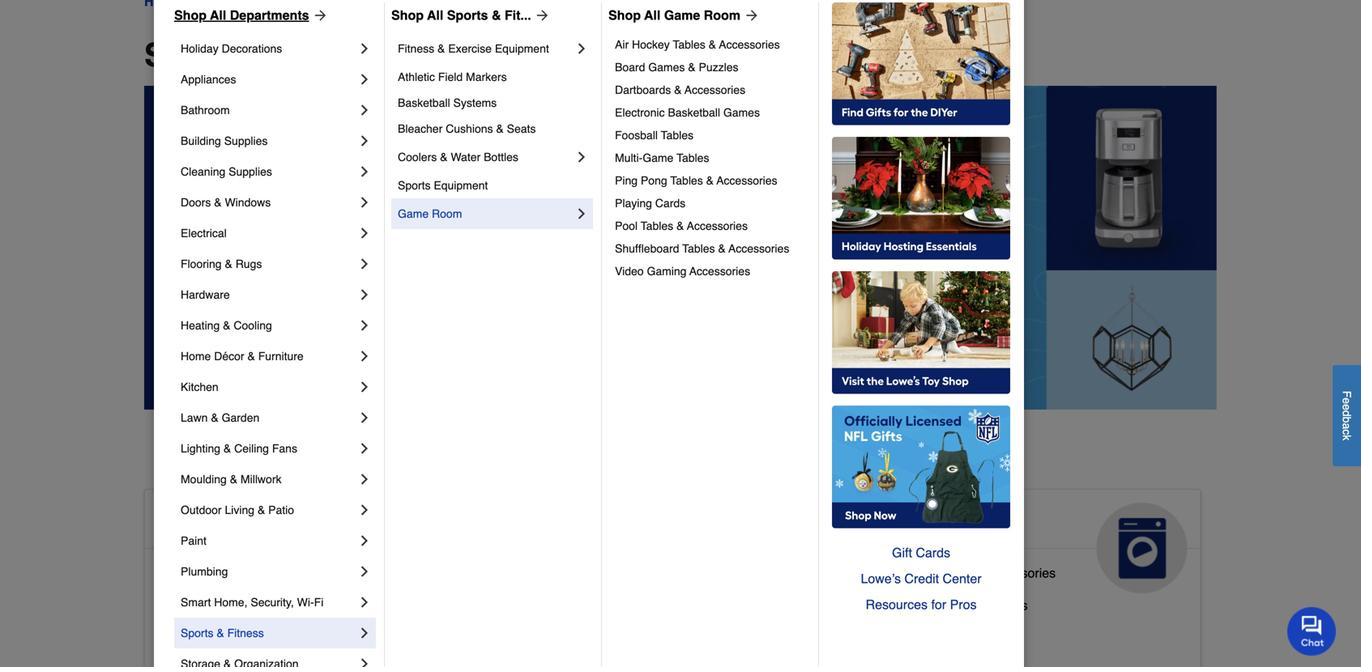 Task type: describe. For each thing, give the bounding box(es) containing it.
multi-game tables link
[[615, 147, 807, 169]]

chevron right image for hardware
[[357, 287, 373, 303]]

chevron right image for flooring & rugs
[[357, 256, 373, 272]]

lighting & ceiling fans link
[[181, 434, 357, 464]]

& down board games & puzzles at the top of the page
[[674, 83, 682, 96]]

air hockey tables & accessories link
[[615, 33, 807, 56]]

cushions
[[446, 122, 493, 135]]

ping
[[615, 174, 638, 187]]

exercise
[[448, 42, 492, 55]]

pool
[[615, 220, 638, 233]]

shop all game room link
[[609, 6, 760, 25]]

plumbing
[[181, 566, 228, 579]]

k
[[1341, 435, 1354, 441]]

sports equipment link
[[398, 173, 590, 199]]

lighting & ceiling fans
[[181, 442, 297, 455]]

accessible entry & home link
[[158, 627, 304, 660]]

games inside "link"
[[649, 61, 685, 74]]

departments for shop all departments
[[230, 8, 309, 23]]

all for departments
[[210, 8, 226, 23]]

cleaning supplies link
[[181, 156, 357, 187]]

& right the houses,
[[630, 624, 639, 639]]

chevron right image for cleaning supplies
[[357, 164, 373, 180]]

plumbing link
[[181, 557, 357, 588]]

accessible for accessible bedroom
[[158, 598, 220, 613]]

chevron right image for outdoor living & patio
[[357, 502, 373, 519]]

playing cards link
[[615, 192, 807, 215]]

athletic field markers link
[[398, 64, 590, 90]]

0 vertical spatial sports
[[447, 8, 488, 23]]

0 vertical spatial home
[[181, 350, 211, 363]]

wine
[[952, 598, 981, 613]]

dartboards
[[615, 83, 671, 96]]

for
[[932, 598, 947, 613]]

shop for shop all sports & fit...
[[391, 8, 424, 23]]

& up shuffleboard tables & accessories
[[677, 220, 684, 233]]

paint link
[[181, 526, 357, 557]]

accessible for accessible bathroom
[[158, 566, 220, 581]]

1 vertical spatial games
[[724, 106, 760, 119]]

bathroom inside bathroom link
[[181, 104, 230, 117]]

supplies for cleaning supplies
[[229, 165, 272, 178]]

dartboards & accessories
[[615, 83, 746, 96]]

2 e from the top
[[1341, 404, 1354, 411]]

pool tables & accessories link
[[615, 215, 807, 237]]

shuffleboard tables & accessories link
[[615, 237, 807, 260]]

chevron right image for fitness & exercise equipment
[[574, 41, 590, 57]]

& left fit...
[[492, 8, 501, 23]]

departments for shop all departments
[[284, 36, 482, 74]]

playing cards
[[615, 197, 686, 210]]

2 vertical spatial home
[[270, 631, 304, 646]]

pet beds, houses, & furniture link
[[519, 621, 694, 653]]

living
[[225, 504, 255, 517]]

gift cards link
[[832, 541, 1011, 566]]

electronic basketball games
[[615, 106, 760, 119]]

pros
[[950, 598, 977, 613]]

accessories inside appliance parts & accessories link
[[987, 566, 1056, 581]]

beverage
[[880, 598, 936, 613]]

supplies for building supplies
[[224, 135, 268, 147]]

sports for sports equipment
[[398, 179, 431, 192]]

seats
[[507, 122, 536, 135]]

puzzles
[[699, 61, 739, 74]]

& left ceiling
[[224, 442, 231, 455]]

& right doors
[[214, 196, 222, 209]]

lowe's
[[861, 572, 901, 587]]

chat invite button image
[[1288, 607, 1337, 657]]

cards for playing cards
[[655, 197, 686, 210]]

shop all departments
[[144, 36, 482, 74]]

accessible for accessible entry & home
[[158, 631, 220, 646]]

& down 'pool tables & accessories' link
[[718, 242, 726, 255]]

shop
[[144, 36, 225, 74]]

home,
[[214, 596, 248, 609]]

cards for gift cards
[[916, 546, 951, 561]]

flooring & rugs link
[[181, 249, 357, 280]]

garden
[[222, 412, 260, 425]]

accessible for accessible home
[[158, 510, 277, 536]]

game room
[[398, 207, 462, 220]]

windows
[[225, 196, 271, 209]]

1 vertical spatial game
[[643, 152, 674, 165]]

credit
[[905, 572, 939, 587]]

playing
[[615, 197, 652, 210]]

f e e d b a c k button
[[1333, 365, 1362, 467]]

accessories inside video gaming accessories link
[[690, 265, 751, 278]]

shop all game room
[[609, 8, 741, 23]]

lawn & garden link
[[181, 403, 357, 434]]

doors
[[181, 196, 211, 209]]

0 vertical spatial room
[[704, 8, 741, 23]]

accessories inside shuffleboard tables & accessories link
[[729, 242, 790, 255]]

chevron right image for building supplies
[[357, 133, 373, 149]]

moulding
[[181, 473, 227, 486]]

livestock supplies
[[519, 592, 627, 607]]

athletic
[[398, 71, 435, 83]]

c
[[1341, 430, 1354, 435]]

accessories inside air hockey tables & accessories link
[[719, 38, 780, 51]]

1 vertical spatial home
[[283, 510, 346, 536]]

chevron right image for electrical
[[357, 225, 373, 242]]

accessible bedroom
[[158, 598, 276, 613]]

accessible bathroom link
[[158, 562, 280, 595]]

video gaming accessories link
[[615, 260, 807, 283]]

smart
[[181, 596, 211, 609]]

shop for shop all departments
[[174, 8, 207, 23]]

sports & fitness
[[181, 627, 264, 640]]

accessories inside 'pool tables & accessories' link
[[687, 220, 748, 233]]

foosball tables
[[615, 129, 694, 142]]

coolers & water bottles link
[[398, 142, 574, 173]]

& left the patio
[[258, 504, 265, 517]]

& left rugs
[[225, 258, 232, 271]]

millwork
[[241, 473, 282, 486]]

lighting
[[181, 442, 220, 455]]

outdoor living & patio
[[181, 504, 294, 517]]

décor
[[214, 350, 244, 363]]

bottles
[[484, 151, 519, 164]]

chevron right image for doors & windows
[[357, 195, 373, 211]]

chevron right image for plumbing
[[357, 564, 373, 580]]

hockey
[[632, 38, 670, 51]]

building supplies link
[[181, 126, 357, 156]]

all down shop all departments 'link'
[[234, 36, 275, 74]]

tables down 'pool tables & accessories' link
[[683, 242, 715, 255]]

heating & cooling link
[[181, 310, 357, 341]]

shuffleboard tables & accessories
[[615, 242, 790, 255]]

gift cards
[[892, 546, 951, 561]]

& up board games & puzzles "link"
[[709, 38, 716, 51]]

supplies for livestock supplies
[[577, 592, 627, 607]]

video gaming accessories
[[615, 265, 751, 278]]

heating
[[181, 319, 220, 332]]

hardware
[[181, 289, 230, 301]]

electrical link
[[181, 218, 357, 249]]

chevron right image for heating & cooling
[[357, 318, 373, 334]]

moulding & millwork link
[[181, 464, 357, 495]]

appliance
[[880, 566, 937, 581]]

security,
[[251, 596, 294, 609]]

1 e from the top
[[1341, 398, 1354, 404]]

patio
[[268, 504, 294, 517]]

entry
[[224, 631, 254, 646]]

fitness inside fitness & exercise equipment link
[[398, 42, 434, 55]]

fans
[[272, 442, 297, 455]]

f
[[1341, 391, 1354, 398]]



Task type: locate. For each thing, give the bounding box(es) containing it.
holiday decorations
[[181, 42, 282, 55]]

1 horizontal spatial fitness
[[398, 42, 434, 55]]

room up air hockey tables & accessories link
[[704, 8, 741, 23]]

chevron right image for sports & fitness
[[357, 626, 373, 642]]

basketball systems
[[398, 96, 497, 109]]

games up dartboards & accessories
[[649, 61, 685, 74]]

bathroom up 'building'
[[181, 104, 230, 117]]

1 vertical spatial cards
[[916, 546, 951, 561]]

animal & pet care
[[519, 510, 659, 562]]

visit the lowe's toy shop. image
[[832, 271, 1011, 395]]

appliances down 'holiday'
[[181, 73, 236, 86]]

beds,
[[542, 624, 575, 639]]

0 horizontal spatial basketball
[[398, 96, 450, 109]]

livestock supplies link
[[519, 588, 627, 621]]

houses,
[[579, 624, 627, 639]]

0 vertical spatial departments
[[230, 8, 309, 23]]

1 horizontal spatial cards
[[916, 546, 951, 561]]

1 horizontal spatial equipment
[[495, 42, 549, 55]]

livestock
[[519, 592, 573, 607]]

tables down 'electronic basketball games'
[[661, 129, 694, 142]]

accessible bathroom
[[158, 566, 280, 581]]

& down 'air hockey tables & accessories'
[[688, 61, 696, 74]]

equipment
[[495, 42, 549, 55], [434, 179, 488, 192]]

cards up pool tables & accessories
[[655, 197, 686, 210]]

lowe's credit center
[[861, 572, 982, 587]]

holiday hosting essentials. image
[[832, 137, 1011, 260]]

video
[[615, 265, 644, 278]]

accessories up playing cards link
[[717, 174, 778, 187]]

bathroom link
[[181, 95, 357, 126]]

sports for sports & fitness
[[181, 627, 214, 640]]

1 vertical spatial fitness
[[227, 627, 264, 640]]

accessories inside dartboards & accessories link
[[685, 83, 746, 96]]

accessories down puzzles
[[685, 83, 746, 96]]

0 vertical spatial furniture
[[258, 350, 304, 363]]

basketball up bleacher
[[398, 96, 450, 109]]

chevron right image for holiday decorations
[[357, 41, 373, 57]]

center
[[943, 572, 982, 587]]

arrow right image up air hockey tables & accessories link
[[741, 7, 760, 24]]

electronic
[[615, 106, 665, 119]]

supplies up windows
[[229, 165, 272, 178]]

chevron right image for game room
[[574, 206, 590, 222]]

fit...
[[505, 8, 531, 23]]

0 vertical spatial appliances
[[181, 73, 236, 86]]

e up d
[[1341, 398, 1354, 404]]

appliances up gift cards
[[880, 510, 1001, 536]]

shop up air
[[609, 8, 641, 23]]

shop for shop all game room
[[609, 8, 641, 23]]

1 vertical spatial furniture
[[642, 624, 694, 639]]

0 vertical spatial games
[[649, 61, 685, 74]]

room down sports equipment
[[432, 207, 462, 220]]

1 horizontal spatial shop
[[391, 8, 424, 23]]

paint
[[181, 535, 207, 548]]

resources for pros
[[866, 598, 977, 613]]

0 vertical spatial game
[[664, 8, 700, 23]]

sports down accessible bedroom link
[[181, 627, 214, 640]]

appliances link down the decorations
[[181, 64, 357, 95]]

1 vertical spatial supplies
[[229, 165, 272, 178]]

furniture right the houses,
[[642, 624, 694, 639]]

1 horizontal spatial room
[[704, 8, 741, 23]]

multi-
[[615, 152, 643, 165]]

f e e d b a c k
[[1341, 391, 1354, 441]]

all up fitness & exercise equipment
[[427, 8, 444, 23]]

chevron right image for kitchen
[[357, 379, 373, 395]]

equipment inside the sports equipment link
[[434, 179, 488, 192]]

animal & pet care image
[[736, 503, 827, 594]]

heating & cooling
[[181, 319, 272, 332]]

smart home, security, wi-fi link
[[181, 588, 357, 618]]

all for sports
[[427, 8, 444, 23]]

tables up ping pong tables & accessories
[[677, 152, 710, 165]]

bleacher cushions & seats
[[398, 122, 536, 135]]

game up 'air hockey tables & accessories'
[[664, 8, 700, 23]]

all up holiday decorations
[[210, 8, 226, 23]]

& left seats
[[496, 122, 504, 135]]

supplies
[[224, 135, 268, 147], [229, 165, 272, 178], [577, 592, 627, 607]]

fitness inside the sports & fitness link
[[227, 627, 264, 640]]

0 vertical spatial fitness
[[398, 42, 434, 55]]

cards up credit
[[916, 546, 951, 561]]

equipment down coolers & water bottles
[[434, 179, 488, 192]]

bathroom inside accessible bathroom link
[[224, 566, 280, 581]]

& left pros on the right of page
[[939, 598, 948, 613]]

shop
[[174, 8, 207, 23], [391, 8, 424, 23], [609, 8, 641, 23]]

fitness
[[398, 42, 434, 55], [227, 627, 264, 640]]

2 horizontal spatial sports
[[447, 8, 488, 23]]

& right animal
[[601, 510, 617, 536]]

& left 'millwork'
[[230, 473, 237, 486]]

1 vertical spatial sports
[[398, 179, 431, 192]]

& left exercise
[[438, 42, 445, 55]]

beverage & wine chillers
[[880, 598, 1028, 613]]

&
[[492, 8, 501, 23], [709, 38, 716, 51], [438, 42, 445, 55], [688, 61, 696, 74], [674, 83, 682, 96], [496, 122, 504, 135], [440, 151, 448, 164], [706, 174, 714, 187], [214, 196, 222, 209], [677, 220, 684, 233], [718, 242, 726, 255], [225, 258, 232, 271], [223, 319, 231, 332], [248, 350, 255, 363], [211, 412, 219, 425], [224, 442, 231, 455], [230, 473, 237, 486], [258, 504, 265, 517], [601, 510, 617, 536], [975, 566, 983, 581], [939, 598, 948, 613], [630, 624, 639, 639], [217, 627, 224, 640], [257, 631, 266, 646]]

1 vertical spatial pet
[[519, 624, 539, 639]]

departments down arrow right icon
[[284, 36, 482, 74]]

accessible home image
[[375, 503, 466, 594]]

0 horizontal spatial equipment
[[434, 179, 488, 192]]

& left cooling
[[223, 319, 231, 332]]

0 horizontal spatial shop
[[174, 8, 207, 23]]

departments inside 'link'
[[230, 8, 309, 23]]

basketball
[[398, 96, 450, 109], [668, 106, 720, 119]]

game down sports equipment
[[398, 207, 429, 220]]

1 horizontal spatial pet
[[624, 510, 659, 536]]

& right parts at the right bottom of the page
[[975, 566, 983, 581]]

0 horizontal spatial furniture
[[258, 350, 304, 363]]

outdoor
[[181, 504, 222, 517]]

1 horizontal spatial basketball
[[668, 106, 720, 119]]

accessories inside the ping pong tables & accessories link
[[717, 174, 778, 187]]

tables down playing cards
[[641, 220, 674, 233]]

athletic field markers
[[398, 71, 507, 83]]

board
[[615, 61, 645, 74]]

arrow right image
[[531, 7, 551, 24], [741, 7, 760, 24]]

d
[[1341, 411, 1354, 417]]

1 vertical spatial appliances link
[[867, 490, 1201, 594]]

tables right pong on the top left of the page
[[671, 174, 703, 187]]

home décor & furniture link
[[181, 341, 357, 372]]

pet inside animal & pet care
[[624, 510, 659, 536]]

shop all departments
[[174, 8, 309, 23]]

departments up 'holiday decorations' link
[[230, 8, 309, 23]]

shop all departments link
[[174, 6, 329, 25]]

1 vertical spatial bathroom
[[224, 566, 280, 581]]

1 horizontal spatial furniture
[[642, 624, 694, 639]]

accessories up shuffleboard tables & accessories link
[[687, 220, 748, 233]]

chevron right image for moulding & millwork
[[357, 472, 373, 488]]

arrow right image inside shop all game room link
[[741, 7, 760, 24]]

sports down the coolers
[[398, 179, 431, 192]]

shop inside shop all departments 'link'
[[174, 8, 207, 23]]

1 horizontal spatial appliances
[[880, 510, 1001, 536]]

& inside "link"
[[688, 61, 696, 74]]

enjoy savings year-round. no matter what you're shopping for, find what you need at a great price. image
[[144, 86, 1217, 410]]

gaming
[[647, 265, 687, 278]]

1 horizontal spatial games
[[724, 106, 760, 119]]

chevron right image for lawn & garden
[[357, 410, 373, 426]]

2 vertical spatial game
[[398, 207, 429, 220]]

building supplies
[[181, 135, 268, 147]]

shop up 'athletic'
[[391, 8, 424, 23]]

water
[[451, 151, 481, 164]]

coolers
[[398, 151, 437, 164]]

2 horizontal spatial shop
[[609, 8, 641, 23]]

appliance parts & accessories
[[880, 566, 1056, 581]]

fi
[[314, 596, 324, 609]]

accessories up video gaming accessories link
[[729, 242, 790, 255]]

bathroom up smart home, security, wi-fi
[[224, 566, 280, 581]]

cleaning
[[181, 165, 226, 178]]

1 vertical spatial room
[[432, 207, 462, 220]]

3 accessible from the top
[[158, 598, 220, 613]]

outdoor living & patio link
[[181, 495, 357, 526]]

2 shop from the left
[[391, 8, 424, 23]]

e
[[1341, 398, 1354, 404], [1341, 404, 1354, 411]]

2 vertical spatial supplies
[[577, 592, 627, 607]]

& left water
[[440, 151, 448, 164]]

sports up exercise
[[447, 8, 488, 23]]

arrow right image up fitness & exercise equipment link
[[531, 7, 551, 24]]

0 vertical spatial appliances link
[[181, 64, 357, 95]]

4 accessible from the top
[[158, 631, 220, 646]]

basketball down dartboards & accessories
[[668, 106, 720, 119]]

smart home, security, wi-fi
[[181, 596, 324, 609]]

0 horizontal spatial room
[[432, 207, 462, 220]]

shop inside shop all sports & fit... link
[[391, 8, 424, 23]]

flooring
[[181, 258, 222, 271]]

1 vertical spatial departments
[[284, 36, 482, 74]]

accessories up the chillers
[[987, 566, 1056, 581]]

officially licensed n f l gifts. shop now. image
[[832, 406, 1011, 529]]

0 vertical spatial bathroom
[[181, 104, 230, 117]]

supplies up the houses,
[[577, 592, 627, 607]]

0 horizontal spatial pet
[[519, 624, 539, 639]]

bleacher
[[398, 122, 443, 135]]

doors & windows link
[[181, 187, 357, 218]]

supplies up 'cleaning supplies'
[[224, 135, 268, 147]]

0 horizontal spatial appliances link
[[181, 64, 357, 95]]

chevron right image for paint
[[357, 533, 373, 549]]

arrow right image for shop all game room
[[741, 7, 760, 24]]

tables up board games & puzzles at the top of the page
[[673, 38, 706, 51]]

accessories up puzzles
[[719, 38, 780, 51]]

basketball systems link
[[398, 90, 590, 116]]

0 horizontal spatial cards
[[655, 197, 686, 210]]

animal
[[519, 510, 595, 536]]

rugs
[[236, 258, 262, 271]]

& up playing cards link
[[706, 174, 714, 187]]

& inside animal & pet care
[[601, 510, 617, 536]]

chevron right image for coolers & water bottles
[[574, 149, 590, 165]]

1 vertical spatial appliances
[[880, 510, 1001, 536]]

foosball
[[615, 129, 658, 142]]

chevron right image for smart home, security, wi-fi
[[357, 595, 373, 611]]

arrow right image
[[309, 7, 329, 24]]

board games & puzzles link
[[615, 56, 807, 79]]

1 horizontal spatial sports
[[398, 179, 431, 192]]

sports & fitness link
[[181, 618, 357, 649]]

chevron right image for bathroom
[[357, 102, 373, 118]]

1 vertical spatial equipment
[[434, 179, 488, 192]]

chevron right image for lighting & ceiling fans
[[357, 441, 373, 457]]

room
[[704, 8, 741, 23], [432, 207, 462, 220]]

chevron right image for home décor & furniture
[[357, 348, 373, 365]]

0 horizontal spatial games
[[649, 61, 685, 74]]

fitness & exercise equipment
[[398, 42, 549, 55]]

all up hockey
[[644, 8, 661, 23]]

3 shop from the left
[[609, 8, 641, 23]]

find gifts for the diyer. image
[[832, 2, 1011, 126]]

chevron right image
[[574, 41, 590, 57], [357, 71, 373, 88], [357, 195, 373, 211], [574, 206, 590, 222], [357, 287, 373, 303], [357, 318, 373, 334], [357, 348, 373, 365], [357, 379, 373, 395], [357, 472, 373, 488], [357, 564, 373, 580], [357, 626, 373, 642], [357, 656, 373, 668]]

resources
[[866, 598, 928, 613]]

chevron right image for appliances
[[357, 71, 373, 88]]

departments
[[230, 8, 309, 23], [284, 36, 482, 74]]

2 vertical spatial sports
[[181, 627, 214, 640]]

0 horizontal spatial appliances
[[181, 73, 236, 86]]

1 horizontal spatial arrow right image
[[741, 7, 760, 24]]

holiday decorations link
[[181, 33, 357, 64]]

holiday
[[181, 42, 219, 55]]

equipment inside fitness & exercise equipment link
[[495, 42, 549, 55]]

1 horizontal spatial appliances link
[[867, 490, 1201, 594]]

0 horizontal spatial sports
[[181, 627, 214, 640]]

& right lawn
[[211, 412, 219, 425]]

appliances link up the chillers
[[867, 490, 1201, 594]]

0 horizontal spatial arrow right image
[[531, 7, 551, 24]]

all inside 'link'
[[210, 8, 226, 23]]

1 shop from the left
[[174, 8, 207, 23]]

game down foosball tables
[[643, 152, 674, 165]]

tables
[[673, 38, 706, 51], [661, 129, 694, 142], [677, 152, 710, 165], [671, 174, 703, 187], [641, 220, 674, 233], [683, 242, 715, 255]]

1 accessible from the top
[[158, 510, 277, 536]]

furniture
[[258, 350, 304, 363], [642, 624, 694, 639]]

accessories down shuffleboard tables & accessories link
[[690, 265, 751, 278]]

e up b
[[1341, 404, 1354, 411]]

animal & pet care link
[[506, 490, 840, 594]]

arrow right image for shop all sports & fit...
[[531, 7, 551, 24]]

all for game
[[644, 8, 661, 23]]

& right décor
[[248, 350, 255, 363]]

appliances image
[[1097, 503, 1188, 594]]

kitchen link
[[181, 372, 357, 403]]

equipment down fit...
[[495, 42, 549, 55]]

beverage & wine chillers link
[[880, 595, 1028, 627]]

furniture down heating & cooling link
[[258, 350, 304, 363]]

air
[[615, 38, 629, 51]]

& down accessible bedroom link
[[217, 627, 224, 640]]

moulding & millwork
[[181, 473, 282, 486]]

field
[[438, 71, 463, 83]]

shop up 'holiday'
[[174, 8, 207, 23]]

electronic basketball games link
[[615, 101, 807, 124]]

doors & windows
[[181, 196, 271, 209]]

2 accessible from the top
[[158, 566, 220, 581]]

0 vertical spatial equipment
[[495, 42, 549, 55]]

fitness & exercise equipment link
[[398, 33, 574, 64]]

accessible bedroom link
[[158, 595, 276, 627]]

0 vertical spatial pet
[[624, 510, 659, 536]]

0 horizontal spatial fitness
[[227, 627, 264, 640]]

chevron right image
[[357, 41, 373, 57], [357, 102, 373, 118], [357, 133, 373, 149], [574, 149, 590, 165], [357, 164, 373, 180], [357, 225, 373, 242], [357, 256, 373, 272], [357, 410, 373, 426], [357, 441, 373, 457], [357, 502, 373, 519], [357, 533, 373, 549], [357, 595, 373, 611]]

2 arrow right image from the left
[[741, 7, 760, 24]]

shop inside shop all game room link
[[609, 8, 641, 23]]

arrow right image inside shop all sports & fit... link
[[531, 7, 551, 24]]

foosball tables link
[[615, 124, 807, 147]]

electrical
[[181, 227, 227, 240]]

kitchen
[[181, 381, 219, 394]]

0 vertical spatial cards
[[655, 197, 686, 210]]

0 vertical spatial supplies
[[224, 135, 268, 147]]

games up foosball tables link
[[724, 106, 760, 119]]

& right entry
[[257, 631, 266, 646]]

game room link
[[398, 199, 574, 229]]

1 arrow right image from the left
[[531, 7, 551, 24]]



Task type: vqa. For each thing, say whether or not it's contained in the screenshot.
"Need"
no



